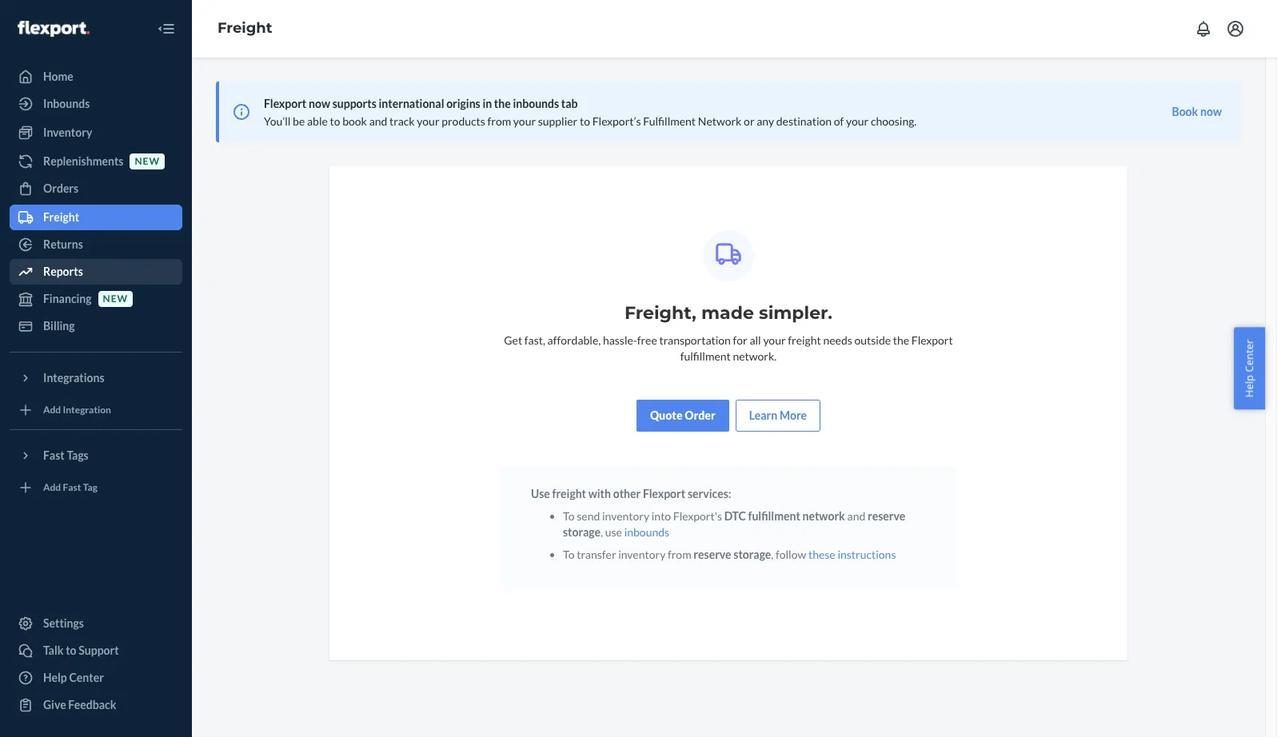 Task type: locate. For each thing, give the bounding box(es) containing it.
0 vertical spatial fulfillment
[[680, 349, 731, 363]]

freight link up 'returns' link in the top left of the page
[[10, 205, 182, 230]]

international
[[379, 97, 444, 110]]

orders
[[43, 182, 79, 195]]

, left "use"
[[601, 525, 603, 539]]

2 horizontal spatial flexport
[[911, 333, 953, 347]]

0 vertical spatial freight link
[[218, 19, 272, 37]]

1 horizontal spatial freight link
[[218, 19, 272, 37]]

learn
[[749, 409, 777, 422]]

freight link right close navigation "image"
[[218, 19, 272, 37]]

to right talk
[[66, 644, 76, 657]]

storage
[[563, 525, 601, 539], [733, 548, 771, 561]]

inbounds button
[[624, 525, 669, 541]]

1 vertical spatial inbounds
[[624, 525, 669, 539]]

new up 'orders' link
[[135, 155, 160, 167]]

integrations
[[43, 371, 104, 385]]

storage down reserve storage
[[733, 548, 771, 561]]

freight right close navigation "image"
[[218, 19, 272, 37]]

0 vertical spatial freight
[[788, 333, 821, 347]]

fulfillment inside get fast, affordable, hassle-free transportation for all your freight needs outside the flexport fulfillment network.
[[680, 349, 731, 363]]

1 vertical spatial inventory
[[618, 548, 666, 561]]

1 horizontal spatial freight
[[218, 19, 272, 37]]

order
[[685, 409, 715, 422]]

fast,
[[524, 333, 545, 347]]

fast left tags on the bottom left of the page
[[43, 449, 65, 462]]

now
[[309, 97, 330, 110], [1200, 105, 1222, 118]]

help center link
[[10, 665, 182, 691]]

flexport up into
[[643, 487, 685, 501]]

to inside button
[[66, 644, 76, 657]]

open account menu image
[[1226, 19, 1245, 38]]

fulfillment
[[643, 114, 696, 128]]

1 vertical spatial flexport
[[911, 333, 953, 347]]

0 vertical spatial flexport
[[264, 97, 307, 110]]

1 horizontal spatial ,
[[771, 548, 774, 561]]

inventory for send
[[602, 509, 649, 523]]

talk
[[43, 644, 64, 657]]

new down 'reports' link at the top left
[[103, 293, 128, 305]]

fulfillment
[[680, 349, 731, 363], [748, 509, 800, 523]]

flexport inside get fast, affordable, hassle-free transportation for all your freight needs outside the flexport fulfillment network.
[[911, 333, 953, 347]]

your inside get fast, affordable, hassle-free transportation for all your freight needs outside the flexport fulfillment network.
[[763, 333, 786, 347]]

give feedback
[[43, 698, 116, 712]]

1 horizontal spatial the
[[893, 333, 909, 347]]

now right book
[[1200, 105, 1222, 118]]

of
[[834, 114, 844, 128]]

1 horizontal spatial flexport
[[643, 487, 685, 501]]

1 vertical spatial freight
[[43, 210, 79, 224]]

or
[[744, 114, 755, 128]]

0 vertical spatial storage
[[563, 525, 601, 539]]

0 horizontal spatial freight
[[43, 210, 79, 224]]

to left transfer
[[563, 548, 575, 561]]

0 vertical spatial the
[[494, 97, 511, 110]]

1 vertical spatial storage
[[733, 548, 771, 561]]

1 vertical spatial the
[[893, 333, 909, 347]]

1 add from the top
[[43, 404, 61, 416]]

1 vertical spatial to
[[563, 548, 575, 561]]

other
[[613, 487, 641, 501]]

1 horizontal spatial from
[[668, 548, 691, 561]]

quote order
[[650, 409, 715, 422]]

1 vertical spatial new
[[103, 293, 128, 305]]

these
[[808, 548, 835, 561]]

0 horizontal spatial storage
[[563, 525, 601, 539]]

reserve inside reserve storage
[[868, 509, 905, 523]]

now up able
[[309, 97, 330, 110]]

talk to support
[[43, 644, 119, 657]]

center
[[1242, 340, 1257, 372], [69, 671, 104, 684]]

add integration link
[[10, 397, 182, 423]]

1 vertical spatial freight
[[552, 487, 586, 501]]

0 horizontal spatial flexport
[[264, 97, 307, 110]]

able
[[307, 114, 328, 128]]

your right all
[[763, 333, 786, 347]]

1 vertical spatial freight link
[[10, 205, 182, 230]]

home link
[[10, 64, 182, 90]]

reports link
[[10, 259, 182, 285]]

from down in
[[487, 114, 511, 128]]

0 vertical spatial ,
[[601, 525, 603, 539]]

0 horizontal spatial and
[[369, 114, 387, 128]]

0 horizontal spatial help center
[[43, 671, 104, 684]]

0 horizontal spatial fulfillment
[[680, 349, 731, 363]]

flexport up you'll
[[264, 97, 307, 110]]

flexport
[[264, 97, 307, 110], [911, 333, 953, 347], [643, 487, 685, 501]]

0 vertical spatial inventory
[[602, 509, 649, 523]]

inventory up , use inbounds
[[602, 509, 649, 523]]

0 vertical spatial center
[[1242, 340, 1257, 372]]

fast inside "dropdown button"
[[43, 449, 65, 462]]

book
[[342, 114, 367, 128]]

1 horizontal spatial help
[[1242, 375, 1257, 398]]

1 vertical spatial and
[[847, 509, 865, 523]]

1 horizontal spatial fulfillment
[[748, 509, 800, 523]]

with
[[588, 487, 611, 501]]

0 vertical spatial and
[[369, 114, 387, 128]]

reserve up instructions
[[868, 509, 905, 523]]

reserve down reserve storage
[[694, 548, 731, 561]]

made
[[701, 302, 754, 324]]

0 horizontal spatial new
[[103, 293, 128, 305]]

inbounds up supplier
[[513, 97, 559, 110]]

, left follow
[[771, 548, 774, 561]]

inventory for transfer
[[618, 548, 666, 561]]

help center button
[[1234, 328, 1265, 410]]

freight up returns at the top of page
[[43, 210, 79, 224]]

1 vertical spatial add
[[43, 482, 61, 494]]

your
[[417, 114, 439, 128], [513, 114, 536, 128], [846, 114, 869, 128], [763, 333, 786, 347]]

inbounds down into
[[624, 525, 669, 539]]

to send inventory into flexport's dtc fulfillment network and
[[563, 509, 868, 523]]

inventory down inbounds button
[[618, 548, 666, 561]]

freight, made simpler.
[[624, 302, 832, 324]]

and right book
[[369, 114, 387, 128]]

reserve
[[868, 509, 905, 523], [694, 548, 731, 561]]

fulfillment right the dtc
[[748, 509, 800, 523]]

1 horizontal spatial freight
[[788, 333, 821, 347]]

the
[[494, 97, 511, 110], [893, 333, 909, 347]]

flexport right outside
[[911, 333, 953, 347]]

more
[[780, 409, 807, 422]]

now inside flexport now supports international origins in the inbounds tab you'll be able to book and track your products from your supplier to flexport's fulfillment network or any destination of your choosing.
[[309, 97, 330, 110]]

0 vertical spatial reserve
[[868, 509, 905, 523]]

freight link
[[218, 19, 272, 37], [10, 205, 182, 230]]

0 horizontal spatial from
[[487, 114, 511, 128]]

0 vertical spatial from
[[487, 114, 511, 128]]

0 horizontal spatial center
[[69, 671, 104, 684]]

0 horizontal spatial to
[[66, 644, 76, 657]]

1 vertical spatial center
[[69, 671, 104, 684]]

to left send
[[563, 509, 575, 523]]

now for book
[[1200, 105, 1222, 118]]

0 vertical spatial fast
[[43, 449, 65, 462]]

home
[[43, 70, 73, 83]]

billing link
[[10, 313, 182, 339]]

use
[[531, 487, 550, 501]]

add inside add integration link
[[43, 404, 61, 416]]

0 vertical spatial add
[[43, 404, 61, 416]]

1 horizontal spatial storage
[[733, 548, 771, 561]]

use
[[605, 525, 622, 539]]

to for to transfer inventory from reserve storage , follow these instructions
[[563, 548, 575, 561]]

center inside help center link
[[69, 671, 104, 684]]

to right supplier
[[580, 114, 590, 128]]

0 horizontal spatial the
[[494, 97, 511, 110]]

inbounds
[[513, 97, 559, 110], [624, 525, 669, 539]]

2 vertical spatial flexport
[[643, 487, 685, 501]]

you'll
[[264, 114, 291, 128]]

services:
[[688, 487, 731, 501]]

0 horizontal spatial reserve
[[694, 548, 731, 561]]

0 horizontal spatial now
[[309, 97, 330, 110]]

the right in
[[494, 97, 511, 110]]

support
[[79, 644, 119, 657]]

freight down simpler.
[[788, 333, 821, 347]]

add inside add fast tag link
[[43, 482, 61, 494]]

1 horizontal spatial now
[[1200, 105, 1222, 118]]

get
[[504, 333, 522, 347]]

fulfillment down 'transportation'
[[680, 349, 731, 363]]

returns
[[43, 237, 83, 251]]

free
[[637, 333, 657, 347]]

book
[[1172, 105, 1198, 118]]

learn more button
[[749, 408, 807, 424]]

1 horizontal spatial new
[[135, 155, 160, 167]]

fast left tag
[[63, 482, 81, 494]]

tag
[[83, 482, 97, 494]]

use freight with other flexport services:
[[531, 487, 731, 501]]

add left integration
[[43, 404, 61, 416]]

,
[[601, 525, 603, 539], [771, 548, 774, 561]]

freight
[[788, 333, 821, 347], [552, 487, 586, 501]]

0 vertical spatial new
[[135, 155, 160, 167]]

now for flexport
[[309, 97, 330, 110]]

transportation
[[659, 333, 731, 347]]

now inside button
[[1200, 105, 1222, 118]]

0 vertical spatial inbounds
[[513, 97, 559, 110]]

1 to from the top
[[563, 509, 575, 523]]

add fast tag
[[43, 482, 97, 494]]

from down inbounds button
[[668, 548, 691, 561]]

0 vertical spatial to
[[563, 509, 575, 523]]

origins
[[446, 97, 480, 110]]

add down the fast tags
[[43, 482, 61, 494]]

to
[[563, 509, 575, 523], [563, 548, 575, 561]]

and right network
[[847, 509, 865, 523]]

0 horizontal spatial inbounds
[[513, 97, 559, 110]]

help
[[1242, 375, 1257, 398], [43, 671, 67, 684]]

2 add from the top
[[43, 482, 61, 494]]

0 vertical spatial help
[[1242, 375, 1257, 398]]

for
[[733, 333, 747, 347]]

freight right use
[[552, 487, 586, 501]]

0 horizontal spatial freight
[[552, 487, 586, 501]]

1 horizontal spatial center
[[1242, 340, 1257, 372]]

the right outside
[[893, 333, 909, 347]]

1 horizontal spatial help center
[[1242, 340, 1257, 398]]

0 vertical spatial help center
[[1242, 340, 1257, 398]]

the inside get fast, affordable, hassle-free transportation for all your freight needs outside the flexport fulfillment network.
[[893, 333, 909, 347]]

to right able
[[330, 114, 340, 128]]

2 horizontal spatial to
[[580, 114, 590, 128]]

1 vertical spatial fulfillment
[[748, 509, 800, 523]]

storage down send
[[563, 525, 601, 539]]

1 horizontal spatial reserve
[[868, 509, 905, 523]]

into
[[652, 509, 671, 523]]

1 vertical spatial help
[[43, 671, 67, 684]]

help center
[[1242, 340, 1257, 398], [43, 671, 104, 684]]

2 to from the top
[[563, 548, 575, 561]]



Task type: describe. For each thing, give the bounding box(es) containing it.
track
[[389, 114, 415, 128]]

1 horizontal spatial inbounds
[[624, 525, 669, 539]]

to for to send inventory into flexport's dtc fulfillment network and
[[563, 509, 575, 523]]

products
[[442, 114, 485, 128]]

help inside button
[[1242, 375, 1257, 398]]

fast tags
[[43, 449, 89, 462]]

1 vertical spatial ,
[[771, 548, 774, 561]]

0 vertical spatial freight
[[218, 19, 272, 37]]

tab
[[561, 97, 578, 110]]

your right of
[[846, 114, 869, 128]]

your left supplier
[[513, 114, 536, 128]]

all
[[750, 333, 761, 347]]

to transfer inventory from reserve storage , follow these instructions
[[563, 548, 896, 561]]

quote order button
[[636, 400, 729, 432]]

instructions
[[838, 548, 896, 561]]

orders link
[[10, 176, 182, 202]]

network.
[[733, 349, 777, 363]]

tags
[[67, 449, 89, 462]]

settings link
[[10, 611, 182, 637]]

feedback
[[68, 698, 116, 712]]

flexport's
[[592, 114, 641, 128]]

from inside flexport now supports international origins in the inbounds tab you'll be able to book and track your products from your supplier to flexport's fulfillment network or any destination of your choosing.
[[487, 114, 511, 128]]

0 horizontal spatial ,
[[601, 525, 603, 539]]

returns link
[[10, 232, 182, 257]]

give
[[43, 698, 66, 712]]

affordable,
[[547, 333, 601, 347]]

storage inside reserve storage
[[563, 525, 601, 539]]

reserve storage
[[563, 509, 905, 539]]

quote
[[650, 409, 683, 422]]

flexport's
[[673, 509, 722, 523]]

add for add integration
[[43, 404, 61, 416]]

help center inside button
[[1242, 340, 1257, 398]]

new for replenishments
[[135, 155, 160, 167]]

new for financing
[[103, 293, 128, 305]]

your down international
[[417, 114, 439, 128]]

flexport now supports international origins in the inbounds tab you'll be able to book and track your products from your supplier to flexport's fulfillment network or any destination of your choosing.
[[264, 97, 917, 128]]

book now
[[1172, 105, 1222, 118]]

add fast tag link
[[10, 475, 182, 501]]

send
[[577, 509, 600, 523]]

get fast, affordable, hassle-free transportation for all your freight needs outside the flexport fulfillment network.
[[504, 333, 953, 363]]

add for add fast tag
[[43, 482, 61, 494]]

1 vertical spatial fast
[[63, 482, 81, 494]]

supports
[[332, 97, 376, 110]]

flexport logo image
[[18, 21, 89, 37]]

0 horizontal spatial help
[[43, 671, 67, 684]]

close navigation image
[[157, 19, 176, 38]]

inbounds
[[43, 97, 90, 110]]

add integration
[[43, 404, 111, 416]]

1 horizontal spatial to
[[330, 114, 340, 128]]

replenishments
[[43, 154, 124, 168]]

freight inside get fast, affordable, hassle-free transportation for all your freight needs outside the flexport fulfillment network.
[[788, 333, 821, 347]]

these instructions button
[[808, 547, 896, 563]]

the inside flexport now supports international origins in the inbounds tab you'll be able to book and track your products from your supplier to flexport's fulfillment network or any destination of your choosing.
[[494, 97, 511, 110]]

1 vertical spatial help center
[[43, 671, 104, 684]]

1 vertical spatial from
[[668, 548, 691, 561]]

dtc
[[724, 509, 746, 523]]

0 horizontal spatial freight link
[[10, 205, 182, 230]]

center inside help center button
[[1242, 340, 1257, 372]]

follow
[[776, 548, 806, 561]]

talk to support button
[[10, 638, 182, 664]]

freight,
[[624, 302, 696, 324]]

transfer
[[577, 548, 616, 561]]

destination
[[776, 114, 832, 128]]

learn more
[[749, 409, 807, 422]]

and inside flexport now supports international origins in the inbounds tab you'll be able to book and track your products from your supplier to flexport's fulfillment network or any destination of your choosing.
[[369, 114, 387, 128]]

give feedback button
[[10, 692, 182, 718]]

billing
[[43, 319, 75, 333]]

network
[[698, 114, 742, 128]]

settings
[[43, 617, 84, 630]]

needs
[[823, 333, 852, 347]]

any
[[757, 114, 774, 128]]

inbounds link
[[10, 91, 182, 117]]

inbounds inside flexport now supports international origins in the inbounds tab you'll be able to book and track your products from your supplier to flexport's fulfillment network or any destination of your choosing.
[[513, 97, 559, 110]]

1 horizontal spatial and
[[847, 509, 865, 523]]

supplier
[[538, 114, 578, 128]]

learn more link
[[735, 400, 821, 432]]

simpler.
[[759, 302, 832, 324]]

integration
[[63, 404, 111, 416]]

, use inbounds
[[601, 525, 669, 539]]

1 vertical spatial reserve
[[694, 548, 731, 561]]

inventory link
[[10, 120, 182, 146]]

flexport inside flexport now supports international origins in the inbounds tab you'll be able to book and track your products from your supplier to flexport's fulfillment network or any destination of your choosing.
[[264, 97, 307, 110]]

outside
[[854, 333, 891, 347]]

network
[[802, 509, 845, 523]]

in
[[483, 97, 492, 110]]

financing
[[43, 292, 92, 305]]

be
[[293, 114, 305, 128]]

hassle-
[[603, 333, 637, 347]]

integrations button
[[10, 365, 182, 391]]

choosing.
[[871, 114, 917, 128]]

reports
[[43, 265, 83, 278]]

fast tags button
[[10, 443, 182, 469]]

open notifications image
[[1194, 19, 1213, 38]]



Task type: vqa. For each thing, say whether or not it's contained in the screenshot.
started at the bottom of page
no



